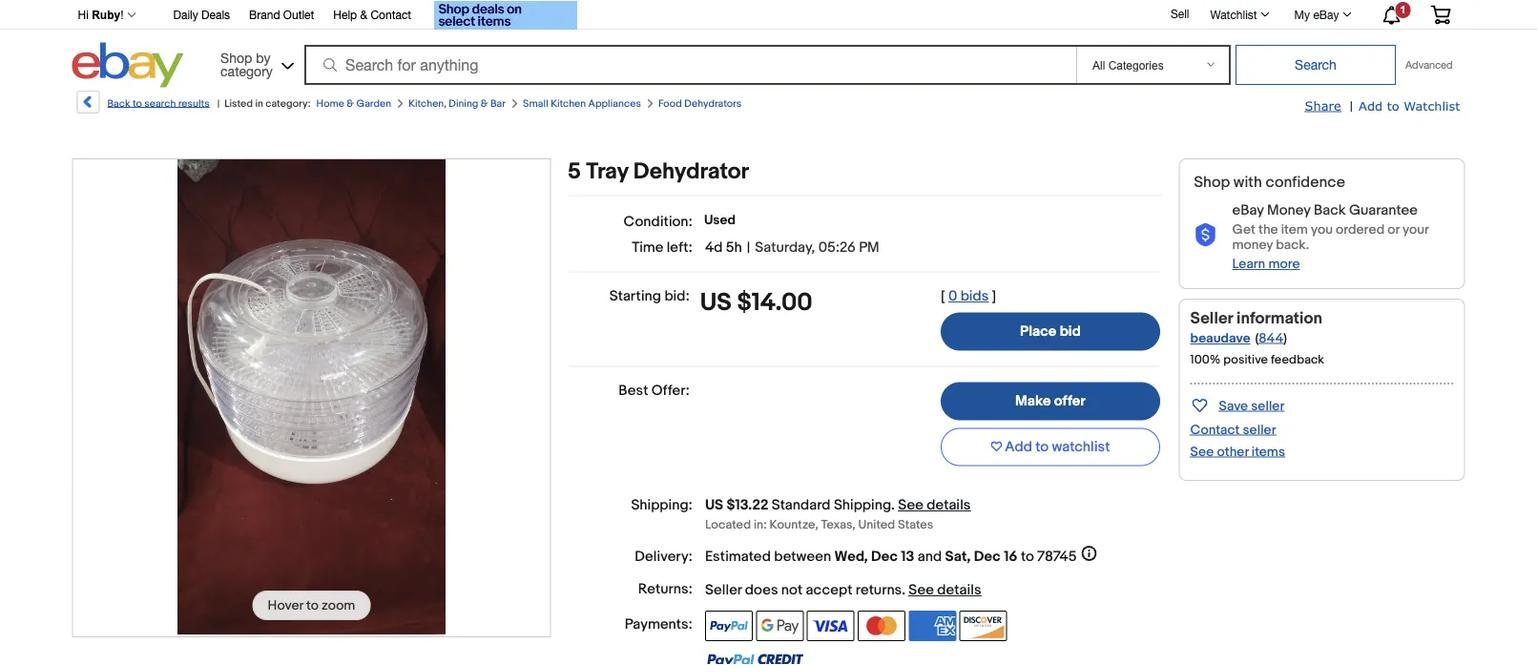 Task type: vqa. For each thing, say whether or not it's contained in the screenshot.
A
no



Task type: locate. For each thing, give the bounding box(es) containing it.
united
[[858, 517, 895, 532]]

!
[[120, 9, 124, 21]]

see left other
[[1190, 444, 1214, 460]]

account navigation
[[67, 0, 1465, 32]]

13
[[901, 548, 915, 565]]

seller inside contact seller see other items
[[1243, 422, 1276, 438]]

| right the 5h
[[747, 239, 750, 256]]

left:
[[667, 239, 693, 256]]

results
[[178, 97, 210, 110]]

1 horizontal spatial .
[[902, 582, 905, 599]]

1 horizontal spatial watchlist
[[1404, 98, 1460, 113]]

back.
[[1276, 237, 1310, 253]]

returns:
[[638, 580, 693, 597]]

2 horizontal spatial |
[[1350, 98, 1353, 115]]

bid
[[1060, 323, 1081, 340]]

shop with confidence
[[1194, 173, 1346, 191]]

0 vertical spatial see
[[1190, 444, 1214, 460]]

0 vertical spatial us
[[700, 288, 732, 317]]

1 horizontal spatial contact
[[1190, 422, 1240, 438]]

kitchen
[[551, 97, 586, 110]]

seller for seller does not accept returns
[[705, 582, 742, 599]]

& for help
[[360, 8, 367, 21]]

0
[[948, 288, 957, 305]]

delivery:
[[635, 548, 693, 565]]

shipping:
[[631, 497, 693, 514]]

ruby
[[92, 9, 120, 21]]

& left bar at left
[[481, 97, 488, 110]]

shop by category button
[[212, 42, 298, 83]]

daily
[[173, 8, 198, 21]]

|
[[217, 97, 220, 110], [1350, 98, 1353, 115], [747, 239, 750, 256]]

0 horizontal spatial back
[[107, 97, 130, 110]]

watchlist link
[[1200, 3, 1278, 26]]

see details link up states
[[898, 497, 971, 514]]

save
[[1219, 398, 1248, 414]]

5h
[[726, 239, 742, 256]]

with details__icon image
[[1194, 224, 1217, 247]]

seller right save
[[1251, 398, 1285, 414]]

1 vertical spatial .
[[902, 582, 905, 599]]

sat,
[[945, 548, 971, 565]]

share | add to watchlist
[[1305, 98, 1460, 115]]

2 dec from the left
[[974, 548, 1001, 565]]

ebay up get
[[1232, 202, 1264, 219]]

seller up the beaudave link
[[1190, 308, 1233, 328]]

0 vertical spatial watchlist
[[1210, 8, 1257, 21]]

shop left with
[[1194, 173, 1230, 191]]

watchlist down advanced
[[1404, 98, 1460, 113]]

us $14.00
[[700, 288, 813, 317]]

see details link
[[898, 497, 971, 514], [909, 582, 981, 599]]

0 vertical spatial back
[[107, 97, 130, 110]]

make
[[1015, 393, 1051, 410]]

contact
[[371, 8, 411, 21], [1190, 422, 1240, 438]]

back up you
[[1314, 202, 1346, 219]]

1 vertical spatial see
[[898, 497, 924, 514]]

0 horizontal spatial contact
[[371, 8, 411, 21]]

shop for shop by category
[[221, 50, 252, 65]]

0 vertical spatial contact
[[371, 8, 411, 21]]

money
[[1232, 237, 1273, 253]]

kountze,
[[770, 517, 818, 532]]

ebay right my
[[1313, 8, 1339, 21]]

states
[[898, 517, 934, 532]]

1 vertical spatial seller
[[705, 582, 742, 599]]

back left search at the top of page
[[107, 97, 130, 110]]

0 horizontal spatial shop
[[221, 50, 252, 65]]

get an extra 15% off image
[[434, 1, 577, 30]]

seller inside us $14.00 main content
[[705, 582, 742, 599]]

seller inside "seller information beaudave ( 844 ) 100% positive feedback"
[[1190, 308, 1233, 328]]

add to watchlist
[[1005, 439, 1110, 456]]

. inside the us $13.22 standard shipping . see details located in: kountze, texas, united states
[[891, 497, 895, 514]]

us inside the us $13.22 standard shipping . see details located in: kountze, texas, united states
[[705, 497, 724, 514]]

0 vertical spatial .
[[891, 497, 895, 514]]

contact right the help on the left of page
[[371, 8, 411, 21]]

search
[[144, 97, 176, 110]]

returns
[[856, 582, 902, 599]]

watchlist inside 'account' navigation
[[1210, 8, 1257, 21]]

1 horizontal spatial seller
[[1190, 308, 1233, 328]]

dec left the 13
[[871, 548, 898, 565]]

& right home
[[347, 97, 354, 110]]

& inside help & contact link
[[360, 8, 367, 21]]

place
[[1020, 323, 1057, 340]]

details up states
[[927, 497, 971, 514]]

None submit
[[1236, 45, 1396, 85]]

Search for anything text field
[[307, 47, 1073, 83]]

share
[[1305, 98, 1342, 113]]

0 horizontal spatial add
[[1005, 439, 1032, 456]]

1 vertical spatial seller
[[1243, 422, 1276, 438]]

us $14.00 main content
[[568, 158, 1162, 665]]

seller
[[1251, 398, 1285, 414], [1243, 422, 1276, 438]]

add down make
[[1005, 439, 1032, 456]]

0 horizontal spatial watchlist
[[1210, 8, 1257, 21]]

0 vertical spatial details
[[927, 497, 971, 514]]

texas,
[[821, 517, 856, 532]]

1 vertical spatial see details link
[[909, 582, 981, 599]]

us for us $13.22 standard shipping . see details located in: kountze, texas, united states
[[705, 497, 724, 514]]

item
[[1281, 222, 1308, 238]]

1 horizontal spatial ebay
[[1313, 8, 1339, 21]]

1 horizontal spatial |
[[747, 239, 750, 256]]

discover image
[[960, 611, 1007, 641]]

844 link
[[1259, 330, 1284, 346]]

$13.22
[[727, 497, 769, 514]]

your shopping cart image
[[1430, 5, 1452, 24]]

brand
[[249, 8, 280, 21]]

0 vertical spatial seller
[[1251, 398, 1285, 414]]

does
[[745, 582, 778, 599]]

to inside share | add to watchlist
[[1387, 98, 1400, 113]]

shop left by
[[221, 50, 252, 65]]

seller up paypal 'image'
[[705, 582, 742, 599]]

1 vertical spatial add
[[1005, 439, 1032, 456]]

contact inside 'account' navigation
[[371, 8, 411, 21]]

items
[[1252, 444, 1285, 460]]

details inside the us $13.22 standard shipping . see details located in: kountze, texas, united states
[[927, 497, 971, 514]]

details down sat,
[[937, 582, 981, 599]]

wed,
[[835, 548, 868, 565]]

best offer:
[[619, 382, 690, 399]]

us for us $14.00
[[700, 288, 732, 317]]

outlet
[[283, 8, 314, 21]]

kitchen, dining & bar link
[[409, 97, 506, 110]]

1 vertical spatial contact
[[1190, 422, 1240, 438]]

]
[[992, 288, 996, 305]]

. down the 13
[[902, 582, 905, 599]]

contact up other
[[1190, 422, 1240, 438]]

us right the 'bid:'
[[700, 288, 732, 317]]

0 vertical spatial shop
[[221, 50, 252, 65]]

contact inside contact seller see other items
[[1190, 422, 1240, 438]]

1 vertical spatial back
[[1314, 202, 1346, 219]]

1 horizontal spatial back
[[1314, 202, 1346, 219]]

see inside contact seller see other items
[[1190, 444, 1214, 460]]

seller information beaudave ( 844 ) 100% positive feedback
[[1190, 308, 1325, 367]]

to left search at the top of page
[[133, 97, 142, 110]]

1 horizontal spatial shop
[[1194, 173, 1230, 191]]

.
[[891, 497, 895, 514], [902, 582, 905, 599]]

1 vertical spatial ebay
[[1232, 202, 1264, 219]]

& right the help on the left of page
[[360, 8, 367, 21]]

back inside ebay money back guarantee get the item you ordered or your money back. learn more
[[1314, 202, 1346, 219]]

| right share button
[[1350, 98, 1353, 115]]

help & contact
[[333, 8, 411, 21]]

you
[[1311, 222, 1333, 238]]

shop inside shop by category
[[221, 50, 252, 65]]

0 horizontal spatial &
[[347, 97, 354, 110]]

master card image
[[858, 611, 906, 641]]

daily deals link
[[173, 5, 230, 26]]

0 vertical spatial seller
[[1190, 308, 1233, 328]]

estimated
[[705, 548, 771, 565]]

0 vertical spatial ebay
[[1313, 8, 1339, 21]]

us
[[700, 288, 732, 317], [705, 497, 724, 514]]

| left listed
[[217, 97, 220, 110]]

1 vertical spatial us
[[705, 497, 724, 514]]

to left watchlist
[[1036, 439, 1049, 456]]

1 vertical spatial watchlist
[[1404, 98, 1460, 113]]

see down and
[[909, 582, 934, 599]]

0 vertical spatial add
[[1359, 98, 1383, 113]]

0 horizontal spatial dec
[[871, 548, 898, 565]]

see up states
[[898, 497, 924, 514]]

us $13.22 standard shipping . see details located in: kountze, texas, united states
[[705, 497, 971, 532]]

shop by category
[[221, 50, 273, 79]]

1
[[1400, 4, 1406, 16]]

learn
[[1232, 256, 1266, 272]]

back
[[107, 97, 130, 110], [1314, 202, 1346, 219]]

information
[[1237, 308, 1323, 328]]

category:
[[266, 97, 311, 110]]

1 vertical spatial shop
[[1194, 173, 1230, 191]]

brand outlet link
[[249, 5, 314, 26]]

see details link down sat,
[[909, 582, 981, 599]]

ordered
[[1336, 222, 1385, 238]]

2 horizontal spatial &
[[481, 97, 488, 110]]

watchlist right sell
[[1210, 8, 1257, 21]]

add to watchlist link
[[1359, 97, 1460, 115]]

add inside share | add to watchlist
[[1359, 98, 1383, 113]]

to down advanced link
[[1387, 98, 1400, 113]]

kitchen, dining & bar
[[409, 97, 506, 110]]

my ebay link
[[1284, 3, 1360, 26]]

add
[[1359, 98, 1383, 113], [1005, 439, 1032, 456]]

seller inside button
[[1251, 398, 1285, 414]]

paypal image
[[705, 611, 753, 641]]

seller up items
[[1243, 422, 1276, 438]]

0 horizontal spatial ebay
[[1232, 202, 1264, 219]]

us up located
[[705, 497, 724, 514]]

5 tray dehydrator - picture 1 of 1 image
[[177, 157, 446, 634]]

1 horizontal spatial add
[[1359, 98, 1383, 113]]

to
[[133, 97, 142, 110], [1387, 98, 1400, 113], [1036, 439, 1049, 456], [1021, 548, 1034, 565]]

0 vertical spatial see details link
[[898, 497, 971, 514]]

see
[[1190, 444, 1214, 460], [898, 497, 924, 514], [909, 582, 934, 599]]

add right share
[[1359, 98, 1383, 113]]

ebay inside ebay money back guarantee get the item you ordered or your money back. learn more
[[1232, 202, 1264, 219]]

listed
[[224, 97, 253, 110]]

watchlist
[[1210, 8, 1257, 21], [1404, 98, 1460, 113]]

1 horizontal spatial &
[[360, 8, 367, 21]]

learn more link
[[1232, 256, 1300, 272]]

0 horizontal spatial seller
[[705, 582, 742, 599]]

1 horizontal spatial dec
[[974, 548, 1001, 565]]

dec left the 16
[[974, 548, 1001, 565]]

food
[[658, 97, 682, 110]]

money
[[1267, 202, 1311, 219]]

. up the united
[[891, 497, 895, 514]]

0 horizontal spatial .
[[891, 497, 895, 514]]



Task type: describe. For each thing, give the bounding box(es) containing it.
| inside us $14.00 main content
[[747, 239, 750, 256]]

see inside the us $13.22 standard shipping . see details located in: kountze, texas, united states
[[898, 497, 924, 514]]

tray
[[586, 158, 628, 186]]

bid:
[[665, 288, 690, 305]]

seller does not accept returns . see details
[[705, 582, 981, 599]]

4d 5h | saturday, 05:26 pm
[[705, 239, 880, 256]]

ebay money back guarantee get the item you ordered or your money back. learn more
[[1232, 202, 1429, 272]]

offer
[[1054, 393, 1086, 410]]

google pay image
[[756, 611, 804, 641]]

(
[[1255, 330, 1259, 346]]

2 vertical spatial see
[[909, 582, 934, 599]]

save seller
[[1219, 398, 1285, 414]]

to right the 16
[[1021, 548, 1034, 565]]

100%
[[1190, 353, 1221, 367]]

visa image
[[807, 611, 855, 641]]

none submit inside the shop by category banner
[[1236, 45, 1396, 85]]

0 horizontal spatial |
[[217, 97, 220, 110]]

offer:
[[652, 382, 690, 399]]

food dehydrators link
[[658, 97, 742, 110]]

time left:
[[632, 239, 693, 256]]

help & contact link
[[333, 5, 411, 26]]

not
[[781, 582, 803, 599]]

shipping
[[834, 497, 891, 514]]

kitchen,
[[409, 97, 447, 110]]

beaudave
[[1190, 331, 1251, 347]]

to inside button
[[1036, 439, 1049, 456]]

positive
[[1223, 353, 1268, 367]]

by
[[256, 50, 271, 65]]

estimated between wed, dec 13 and sat, dec 16 to 78745
[[705, 548, 1077, 565]]

confidence
[[1266, 173, 1346, 191]]

hi
[[78, 9, 89, 21]]

1 button
[[1366, 1, 1416, 28]]

guarantee
[[1349, 202, 1418, 219]]

bar
[[490, 97, 506, 110]]

appliances
[[588, 97, 641, 110]]

1 vertical spatial details
[[937, 582, 981, 599]]

dehydrators
[[684, 97, 742, 110]]

05:26
[[818, 239, 856, 256]]

save seller button
[[1190, 394, 1285, 416]]

used
[[704, 212, 736, 229]]

ebay inside 'account' navigation
[[1313, 8, 1339, 21]]

food dehydrators
[[658, 97, 742, 110]]

| listed in category:
[[217, 97, 311, 110]]

dehydrator
[[633, 158, 749, 186]]

get
[[1232, 222, 1256, 238]]

saturday,
[[755, 239, 815, 256]]

shop for shop with confidence
[[1194, 173, 1230, 191]]

& for home
[[347, 97, 354, 110]]

5 tray dehydrator
[[568, 158, 749, 186]]

between
[[774, 548, 831, 565]]

accept
[[806, 582, 853, 599]]

make offer
[[1015, 393, 1086, 410]]

my
[[1295, 8, 1310, 21]]

see other items link
[[1190, 444, 1285, 460]]

add inside button
[[1005, 439, 1032, 456]]

small kitchen appliances link
[[523, 97, 641, 110]]

16
[[1004, 548, 1018, 565]]

add to watchlist button
[[941, 428, 1160, 466]]

place bid
[[1020, 323, 1081, 340]]

[
[[941, 288, 945, 305]]

garden
[[356, 97, 391, 110]]

1 dec from the left
[[871, 548, 898, 565]]

shop by category banner
[[67, 0, 1465, 93]]

0 bids link
[[948, 288, 989, 305]]

home & garden
[[316, 97, 391, 110]]

hi ruby !
[[78, 9, 124, 21]]

| inside share | add to watchlist
[[1350, 98, 1353, 115]]

watchlist inside share | add to watchlist
[[1404, 98, 1460, 113]]

payments:
[[625, 616, 693, 633]]

deals
[[201, 8, 230, 21]]

seller for contact
[[1243, 422, 1276, 438]]

category
[[221, 63, 273, 79]]

seller for save
[[1251, 398, 1285, 414]]

in:
[[754, 517, 767, 532]]

78745
[[1037, 548, 1077, 565]]

back to search results
[[107, 97, 210, 110]]

[ 0 bids ]
[[941, 288, 996, 305]]

paypal credit image
[[705, 652, 804, 665]]

advanced
[[1406, 59, 1453, 71]]

home
[[316, 97, 344, 110]]

contact seller see other items
[[1190, 422, 1285, 460]]

share button
[[1305, 97, 1342, 115]]

with
[[1234, 173, 1262, 191]]

american express image
[[909, 611, 957, 641]]

844
[[1259, 330, 1284, 346]]

more
[[1269, 256, 1300, 272]]

other
[[1217, 444, 1249, 460]]

dining
[[449, 97, 478, 110]]

seller for seller information
[[1190, 308, 1233, 328]]

help
[[333, 8, 357, 21]]

beaudave link
[[1190, 331, 1251, 347]]

starting
[[610, 288, 661, 305]]

standard
[[772, 497, 831, 514]]

pm
[[859, 239, 880, 256]]

sell link
[[1162, 7, 1198, 20]]

5
[[568, 158, 581, 186]]

watchlist
[[1052, 439, 1110, 456]]

$14.00
[[737, 288, 813, 317]]



